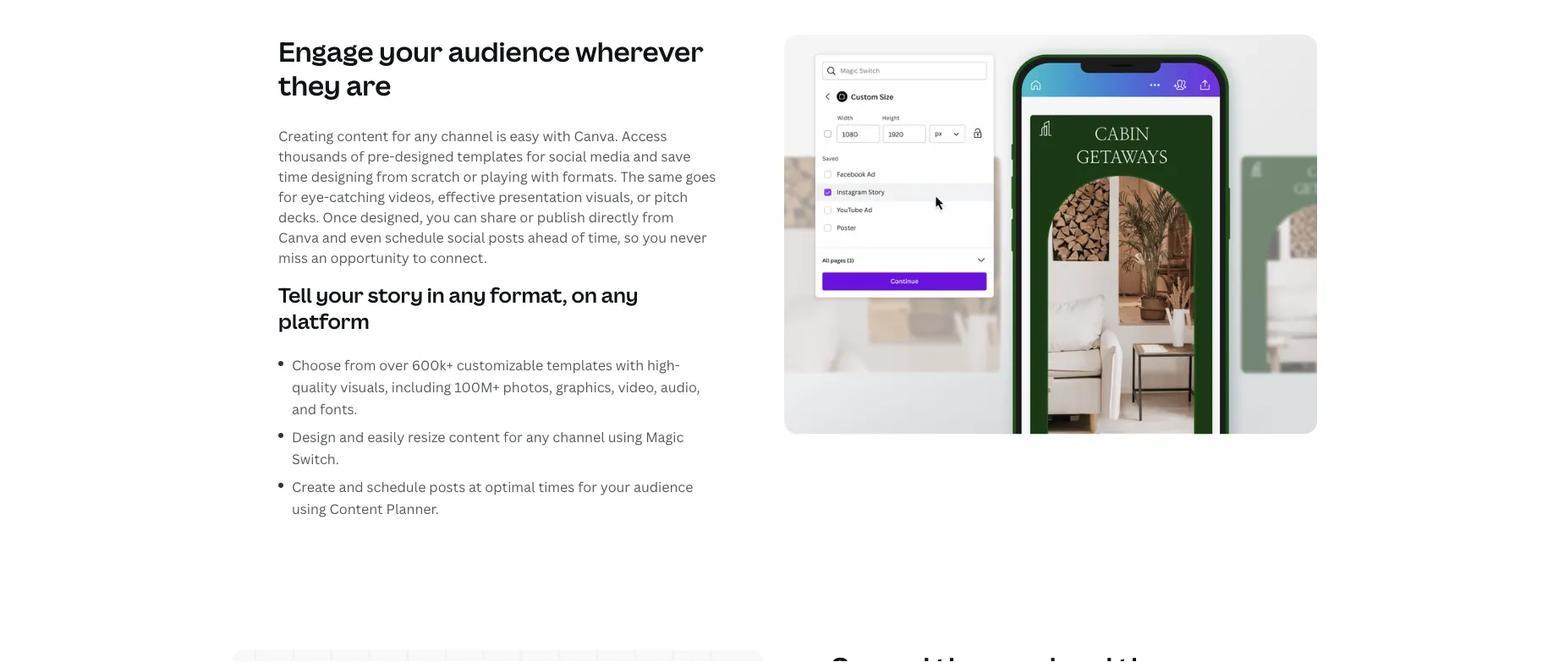 Task type: describe. For each thing, give the bounding box(es) containing it.
presentation
[[499, 188, 583, 206]]

using inside create and schedule posts at optimal times for your audience using content planner.
[[292, 500, 326, 518]]

decks.
[[278, 208, 319, 226]]

any inside the creating content for any channel is easy with canva. access thousands of pre-designed templates for social media and save time designing from scratch or playing with formats. the same goes for eye-catching videos, effective presentation visuals, or pitch decks. once designed, you can share or publish directly from canva and even schedule social posts ahead of time, so you never miss an opportunity to connect.
[[414, 127, 438, 145]]

and inside choose from over 600k+ customizable templates with high- quality visuals, including 100m+ photos, graphics, video, audio, and fonts.
[[292, 400, 317, 418]]

catching
[[329, 188, 385, 206]]

high-
[[647, 356, 680, 375]]

create
[[292, 478, 336, 496]]

story
[[368, 281, 423, 308]]

visuals, inside the creating content for any channel is easy with canva. access thousands of pre-designed templates for social media and save time designing from scratch or playing with formats. the same goes for eye-catching videos, effective presentation visuals, or pitch decks. once designed, you can share or publish directly from canva and even schedule social posts ahead of time, so you never miss an opportunity to connect.
[[586, 188, 634, 206]]

in
[[427, 281, 445, 308]]

resize
[[408, 428, 446, 446]]

media
[[590, 147, 630, 165]]

planner.
[[386, 500, 439, 518]]

0 horizontal spatial of
[[351, 147, 364, 165]]

pre-
[[367, 147, 395, 165]]

0 horizontal spatial social
[[447, 228, 485, 246]]

canva.
[[574, 127, 619, 145]]

content inside design and easily resize content for any channel using magic switch.
[[449, 428, 500, 446]]

once
[[323, 208, 357, 226]]

scratch
[[411, 167, 460, 186]]

same
[[648, 167, 683, 186]]

format,
[[490, 281, 567, 308]]

1 vertical spatial from
[[642, 208, 674, 226]]

time
[[278, 167, 308, 186]]

0 vertical spatial with
[[543, 127, 571, 145]]

creating content for any channel is easy with canva. access thousands of pre-designed templates for social media and save time designing from scratch or playing with formats. the same goes for eye-catching videos, effective presentation visuals, or pitch decks. once designed, you can share or publish directly from canva and even schedule social posts ahead of time, so you never miss an opportunity to connect.
[[278, 127, 716, 267]]

schedule inside the creating content for any channel is easy with canva. access thousands of pre-designed templates for social media and save time designing from scratch or playing with formats. the same goes for eye-catching videos, effective presentation visuals, or pitch decks. once designed, you can share or publish directly from canva and even schedule social posts ahead of time, so you never miss an opportunity to connect.
[[385, 228, 444, 246]]

any right on
[[601, 281, 639, 308]]

and down once at the top left of the page
[[322, 228, 347, 246]]

tell your story in any format, on any platform
[[278, 281, 639, 335]]

1 horizontal spatial or
[[520, 208, 534, 226]]

visuals, inside choose from over 600k+ customizable templates with high- quality visuals, including 100m+ photos, graphics, video, audio, and fonts.
[[340, 378, 388, 396]]

they
[[278, 67, 341, 103]]

are
[[346, 67, 391, 103]]

tell
[[278, 281, 312, 308]]

is
[[496, 127, 507, 145]]

and inside create and schedule posts at optimal times for your audience using content planner.
[[339, 478, 364, 496]]

your for tell
[[316, 281, 364, 308]]

easy
[[510, 127, 540, 145]]

your inside create and schedule posts at optimal times for your audience using content planner.
[[601, 478, 631, 496]]

including
[[392, 378, 451, 396]]

your for engage
[[379, 33, 443, 70]]

designed
[[395, 147, 454, 165]]

video,
[[618, 378, 657, 396]]

1 horizontal spatial you
[[643, 228, 667, 246]]

posts inside the creating content for any channel is easy with canva. access thousands of pre-designed templates for social media and save time designing from scratch or playing with formats. the same goes for eye-catching videos, effective presentation visuals, or pitch decks. once designed, you can share or publish directly from canva and even schedule social posts ahead of time, so you never miss an opportunity to connect.
[[488, 228, 525, 246]]

content inside the creating content for any channel is easy with canva. access thousands of pre-designed templates for social media and save time designing from scratch or playing with formats. the same goes for eye-catching videos, effective presentation visuals, or pitch decks. once designed, you can share or publish directly from canva and even schedule social posts ahead of time, so you never miss an opportunity to connect.
[[337, 127, 388, 145]]

content
[[330, 500, 383, 518]]

fonts.
[[320, 400, 357, 418]]

with inside choose from over 600k+ customizable templates with high- quality visuals, including 100m+ photos, graphics, video, audio, and fonts.
[[616, 356, 644, 375]]

videos,
[[388, 188, 435, 206]]

channel inside the creating content for any channel is easy with canva. access thousands of pre-designed templates for social media and save time designing from scratch or playing with formats. the same goes for eye-catching videos, effective presentation visuals, or pitch decks. once designed, you can share or publish directly from canva and even schedule social posts ahead of time, so you never miss an opportunity to connect.
[[441, 127, 493, 145]]

eye-
[[301, 188, 329, 206]]

creating
[[278, 127, 334, 145]]

design and easily resize content for any channel using magic switch.
[[292, 428, 684, 468]]

for up pre-
[[392, 127, 411, 145]]

100m+
[[455, 378, 500, 396]]

formats.
[[562, 167, 617, 186]]

any right in
[[449, 281, 486, 308]]

wherever
[[576, 33, 704, 70]]

designing
[[311, 167, 373, 186]]

graphics,
[[556, 378, 615, 396]]

for inside create and schedule posts at optimal times for your audience using content planner.
[[578, 478, 597, 496]]



Task type: vqa. For each thing, say whether or not it's contained in the screenshot.
search field
no



Task type: locate. For each thing, give the bounding box(es) containing it.
1 horizontal spatial social
[[549, 147, 587, 165]]

and up content in the bottom of the page
[[339, 478, 364, 496]]

magic
[[646, 428, 684, 446]]

you
[[426, 208, 450, 226], [643, 228, 667, 246]]

design
[[292, 428, 336, 446]]

of
[[351, 147, 364, 165], [571, 228, 585, 246]]

0 vertical spatial using
[[608, 428, 643, 446]]

thousands
[[278, 147, 347, 165]]

publish
[[537, 208, 586, 226]]

audience inside engage your audience wherever they are
[[448, 33, 570, 70]]

templates up graphics,
[[547, 356, 613, 375]]

1 horizontal spatial templates
[[547, 356, 613, 375]]

share
[[480, 208, 517, 226]]

and down access
[[633, 147, 658, 165]]

1 vertical spatial or
[[637, 188, 651, 206]]

1 vertical spatial schedule
[[367, 478, 426, 496]]

or down presentation
[[520, 208, 534, 226]]

1 vertical spatial templates
[[547, 356, 613, 375]]

on
[[572, 281, 597, 308]]

choose
[[292, 356, 341, 375]]

2 horizontal spatial or
[[637, 188, 651, 206]]

1 vertical spatial you
[[643, 228, 667, 246]]

platform
[[278, 307, 370, 335]]

customizable
[[457, 356, 543, 375]]

content right resize
[[449, 428, 500, 446]]

1 horizontal spatial your
[[379, 33, 443, 70]]

templates
[[457, 147, 523, 165], [547, 356, 613, 375]]

over
[[379, 356, 409, 375]]

for
[[392, 127, 411, 145], [526, 147, 546, 165], [278, 188, 298, 206], [504, 428, 523, 446], [578, 478, 597, 496]]

0 vertical spatial or
[[463, 167, 477, 186]]

access
[[622, 127, 667, 145]]

or
[[463, 167, 477, 186], [637, 188, 651, 206], [520, 208, 534, 226]]

0 horizontal spatial audience
[[448, 33, 570, 70]]

schedule inside create and schedule posts at optimal times for your audience using content planner.
[[367, 478, 426, 496]]

for inside design and easily resize content for any channel using magic switch.
[[504, 428, 523, 446]]

0 horizontal spatial content
[[337, 127, 388, 145]]

posts inside create and schedule posts at optimal times for your audience using content planner.
[[429, 478, 466, 496]]

0 horizontal spatial channel
[[441, 127, 493, 145]]

photos,
[[503, 378, 553, 396]]

social up formats.
[[549, 147, 587, 165]]

audience
[[448, 33, 570, 70], [634, 478, 693, 496]]

0 vertical spatial you
[[426, 208, 450, 226]]

2 vertical spatial from
[[344, 356, 376, 375]]

0 horizontal spatial using
[[292, 500, 326, 518]]

never
[[670, 228, 707, 246]]

choose from over 600k+ customizable templates with high- quality visuals, including 100m+ photos, graphics, video, audio, and fonts.
[[292, 356, 700, 418]]

pitch
[[654, 188, 688, 206]]

any inside design and easily resize content for any channel using magic switch.
[[526, 428, 550, 446]]

for down time
[[278, 188, 298, 206]]

0 vertical spatial channel
[[441, 127, 493, 145]]

2 vertical spatial with
[[616, 356, 644, 375]]

using left magic
[[608, 428, 643, 446]]

create and schedule posts at optimal times for your audience using content planner.
[[292, 478, 693, 518]]

even
[[350, 228, 382, 246]]

easily
[[367, 428, 405, 446]]

from down pre-
[[376, 167, 408, 186]]

1 horizontal spatial posts
[[488, 228, 525, 246]]

posts
[[488, 228, 525, 246], [429, 478, 466, 496]]

and
[[633, 147, 658, 165], [322, 228, 347, 246], [292, 400, 317, 418], [339, 428, 364, 446], [339, 478, 364, 496]]

0 vertical spatial content
[[337, 127, 388, 145]]

0 vertical spatial posts
[[488, 228, 525, 246]]

1 vertical spatial social
[[447, 228, 485, 246]]

with up the "video,"
[[616, 356, 644, 375]]

1 vertical spatial audience
[[634, 478, 693, 496]]

you left can
[[426, 208, 450, 226]]

posts left 'at'
[[429, 478, 466, 496]]

at
[[469, 478, 482, 496]]

time,
[[588, 228, 621, 246]]

templates inside the creating content for any channel is easy with canva. access thousands of pre-designed templates for social media and save time designing from scratch or playing with formats. the same goes for eye-catching videos, effective presentation visuals, or pitch decks. once designed, you can share or publish directly from canva and even schedule social posts ahead of time, so you never miss an opportunity to connect.
[[457, 147, 523, 165]]

goes
[[686, 167, 716, 186]]

1 horizontal spatial content
[[449, 428, 500, 446]]

using inside design and easily resize content for any channel using magic switch.
[[608, 428, 643, 446]]

schedule
[[385, 228, 444, 246], [367, 478, 426, 496]]

using down create
[[292, 500, 326, 518]]

visuals,
[[586, 188, 634, 206], [340, 378, 388, 396]]

1 horizontal spatial visuals,
[[586, 188, 634, 206]]

templates down is
[[457, 147, 523, 165]]

content up pre-
[[337, 127, 388, 145]]

designed,
[[360, 208, 423, 226]]

using
[[608, 428, 643, 446], [292, 500, 326, 518]]

posts down share
[[488, 228, 525, 246]]

with up presentation
[[531, 167, 559, 186]]

channel down graphics,
[[553, 428, 605, 446]]

effective
[[438, 188, 495, 206]]

0 vertical spatial from
[[376, 167, 408, 186]]

0 vertical spatial of
[[351, 147, 364, 165]]

for right times
[[578, 478, 597, 496]]

and down quality at the bottom
[[292, 400, 317, 418]]

visuals, up directly
[[586, 188, 634, 206]]

playing
[[481, 167, 528, 186]]

1 horizontal spatial audience
[[634, 478, 693, 496]]

schedule up 'to'
[[385, 228, 444, 246]]

your inside engage your audience wherever they are
[[379, 33, 443, 70]]

0 vertical spatial templates
[[457, 147, 523, 165]]

quality
[[292, 378, 337, 396]]

0 horizontal spatial you
[[426, 208, 450, 226]]

social
[[549, 147, 587, 165], [447, 228, 485, 246]]

directly
[[589, 208, 639, 226]]

0 vertical spatial your
[[379, 33, 443, 70]]

schedule up planner.
[[367, 478, 426, 496]]

1 horizontal spatial channel
[[553, 428, 605, 446]]

1 horizontal spatial using
[[608, 428, 643, 446]]

audio,
[[661, 378, 700, 396]]

with
[[543, 127, 571, 145], [531, 167, 559, 186], [616, 356, 644, 375]]

from
[[376, 167, 408, 186], [642, 208, 674, 226], [344, 356, 376, 375]]

or down the the
[[637, 188, 651, 206]]

canva
[[278, 228, 319, 246]]

any
[[414, 127, 438, 145], [449, 281, 486, 308], [601, 281, 639, 308], [526, 428, 550, 446]]

0 vertical spatial audience
[[448, 33, 570, 70]]

2 vertical spatial your
[[601, 478, 631, 496]]

1 vertical spatial channel
[[553, 428, 605, 446]]

0 vertical spatial schedule
[[385, 228, 444, 246]]

1 vertical spatial visuals,
[[340, 378, 388, 396]]

for up optimal
[[504, 428, 523, 446]]

social down can
[[447, 228, 485, 246]]

channel left is
[[441, 127, 493, 145]]

so
[[624, 228, 639, 246]]

for down easy
[[526, 147, 546, 165]]

optimal
[[485, 478, 535, 496]]

1 vertical spatial with
[[531, 167, 559, 186]]

1 vertical spatial of
[[571, 228, 585, 246]]

of left pre-
[[351, 147, 364, 165]]

or up effective
[[463, 167, 477, 186]]

1 vertical spatial content
[[449, 428, 500, 446]]

you right so
[[643, 228, 667, 246]]

0 horizontal spatial posts
[[429, 478, 466, 496]]

any down photos,
[[526, 428, 550, 446]]

and inside design and easily resize content for any channel using magic switch.
[[339, 428, 364, 446]]

2 horizontal spatial your
[[601, 478, 631, 496]]

from down pitch at top left
[[642, 208, 674, 226]]

0 horizontal spatial your
[[316, 281, 364, 308]]

0 horizontal spatial visuals,
[[340, 378, 388, 396]]

600k+
[[412, 356, 453, 375]]

templates inside choose from over 600k+ customizable templates with high- quality visuals, including 100m+ photos, graphics, video, audio, and fonts.
[[547, 356, 613, 375]]

0 horizontal spatial or
[[463, 167, 477, 186]]

from left the over
[[344, 356, 376, 375]]

1 vertical spatial your
[[316, 281, 364, 308]]

audience inside create and schedule posts at optimal times for your audience using content planner.
[[634, 478, 693, 496]]

opportunity
[[330, 249, 409, 267]]

can
[[454, 208, 477, 226]]

channel
[[441, 127, 493, 145], [553, 428, 605, 446]]

0 horizontal spatial templates
[[457, 147, 523, 165]]

engage
[[278, 33, 374, 70]]

channel inside design and easily resize content for any channel using magic switch.
[[553, 428, 605, 446]]

1 horizontal spatial of
[[571, 228, 585, 246]]

times
[[539, 478, 575, 496]]

0 vertical spatial social
[[549, 147, 587, 165]]

0 vertical spatial visuals,
[[586, 188, 634, 206]]

your inside tell your story in any format, on any platform
[[316, 281, 364, 308]]

ahead
[[528, 228, 568, 246]]

to
[[413, 249, 427, 267]]

any up 'designed'
[[414, 127, 438, 145]]

with right easy
[[543, 127, 571, 145]]

engage your audience wherever they are
[[278, 33, 704, 103]]

switch.
[[292, 450, 339, 468]]

the
[[621, 167, 645, 186]]

visuals, up the fonts.
[[340, 378, 388, 396]]

miss
[[278, 249, 308, 267]]

your
[[379, 33, 443, 70], [316, 281, 364, 308], [601, 478, 631, 496]]

connect.
[[430, 249, 487, 267]]

an
[[311, 249, 327, 267]]

content
[[337, 127, 388, 145], [449, 428, 500, 446]]

from inside choose from over 600k+ customizable templates with high- quality visuals, including 100m+ photos, graphics, video, audio, and fonts.
[[344, 356, 376, 375]]

and down the fonts.
[[339, 428, 364, 446]]

2 vertical spatial or
[[520, 208, 534, 226]]

of down "publish"
[[571, 228, 585, 246]]

save
[[661, 147, 691, 165]]

1 vertical spatial posts
[[429, 478, 466, 496]]

1 vertical spatial using
[[292, 500, 326, 518]]



